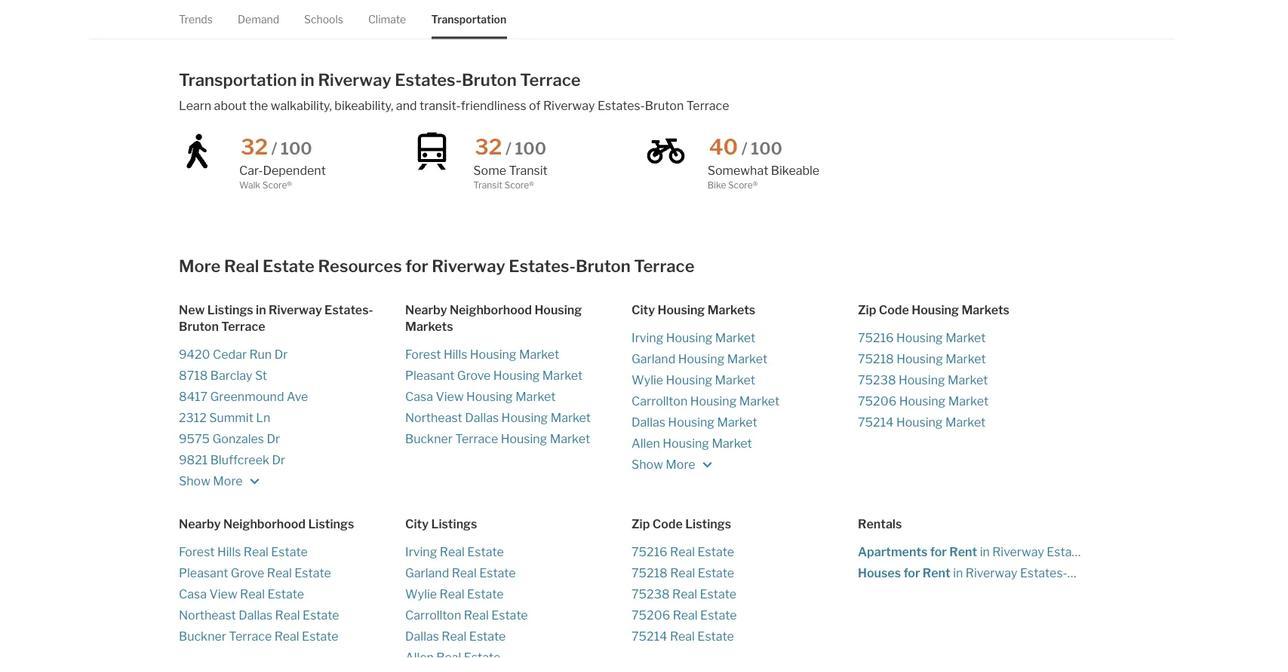 Task type: locate. For each thing, give the bounding box(es) containing it.
market down forest hills housing market link
[[543, 368, 583, 383]]

irving
[[632, 330, 664, 345], [405, 545, 437, 560]]

100
[[281, 138, 312, 159], [515, 138, 547, 159], [751, 138, 783, 159]]

zip
[[858, 303, 877, 317], [632, 517, 650, 532]]

1 vertical spatial northeast
[[179, 608, 236, 623]]

estate down the garland real estate link
[[467, 587, 504, 602]]

markets inside zip code housing markets heading
[[962, 303, 1010, 317]]

75218 inside 75216 real estate 75218 real estate 75238 real estate 75206 real estate 75214 real estate
[[632, 566, 668, 581]]

ore down bluffcreek
[[224, 474, 243, 489]]

market up 75218 housing market link
[[946, 330, 986, 345]]

75238 inside 75216 housing market 75218 housing market 75238 housing market 75206 housing market 75214 housing market
[[858, 373, 896, 387]]

100 for transit
[[515, 138, 547, 159]]

0 vertical spatial show m ore
[[632, 457, 698, 472]]

1 horizontal spatial 75206
[[858, 394, 897, 409]]

garland for housing
[[632, 352, 676, 366]]

code
[[879, 303, 910, 317], [653, 517, 683, 532]]

1 vertical spatial 75206
[[632, 608, 670, 623]]

nearby for nearby neighborhood listings
[[179, 517, 221, 532]]

1 horizontal spatial 75214
[[858, 415, 894, 430]]

m
[[666, 457, 677, 472], [213, 474, 224, 489]]

32 for some
[[475, 134, 502, 160]]

northeast for northeast dallas housing market
[[405, 410, 463, 425]]

market down garland housing market link
[[715, 373, 756, 387]]

1 vertical spatial garland
[[405, 566, 449, 581]]

1 horizontal spatial city
[[632, 303, 655, 317]]

view down the pleasant grove real estate link
[[209, 587, 238, 602]]

75206 for 75206 housing market
[[858, 394, 897, 409]]

buckner inside the forest hills housing market pleasant grove housing market casa view housing market northeast dallas housing market buckner terrace housing market
[[405, 432, 453, 446]]

garland down city listings
[[405, 566, 449, 581]]

1 vertical spatial nearby
[[179, 517, 221, 532]]

hills
[[444, 347, 468, 362], [217, 545, 241, 560]]

garland for real
[[405, 566, 449, 581]]

show
[[632, 457, 663, 472], [179, 474, 211, 489]]

1 vertical spatial casa
[[179, 587, 207, 602]]

1 horizontal spatial grove
[[457, 368, 491, 383]]

1 horizontal spatial nearby
[[405, 303, 447, 317]]

1 horizontal spatial transportation
[[431, 13, 507, 26]]

1 score from the left
[[262, 180, 287, 191]]

estate down 75206 real estate link
[[698, 629, 734, 644]]

1 vertical spatial wylie
[[405, 587, 437, 602]]

score down somewhat at the top right of page
[[728, 180, 753, 191]]

northeast inside the forest hills housing market pleasant grove housing market casa view housing market northeast dallas housing market buckner terrace housing market
[[405, 410, 463, 425]]

code for listings
[[653, 517, 683, 532]]

market down pleasant grove housing market link
[[516, 389, 556, 404]]

75216 down zip code listings
[[632, 545, 668, 560]]

100 inside 40 / 100
[[751, 138, 783, 159]]

ore
[[677, 457, 696, 472], [224, 474, 243, 489]]

1 horizontal spatial score
[[505, 180, 529, 191]]

32 / 100
[[241, 134, 312, 160], [475, 134, 547, 160]]

1 horizontal spatial for
[[904, 566, 921, 581]]

1 vertical spatial m
[[213, 474, 224, 489]]

3 score from the left
[[728, 180, 753, 191]]

forest inside forest hills real estate pleasant grove real estate casa view real estate northeast dallas real estate buckner terrace real estate
[[179, 545, 215, 560]]

grove inside the forest hills housing market pleasant grove housing market casa view housing market northeast dallas housing market buckner terrace housing market
[[457, 368, 491, 383]]

75218 real estate link
[[632, 563, 858, 584]]

somewhat bikeable bike score ®
[[708, 163, 820, 191]]

1 horizontal spatial 32 / 100
[[475, 134, 547, 160]]

housing
[[535, 303, 582, 317], [658, 303, 705, 317], [912, 303, 959, 317], [666, 330, 713, 345], [897, 330, 943, 345], [470, 347, 517, 362], [678, 352, 725, 366], [897, 352, 943, 366], [494, 368, 540, 383], [666, 373, 713, 387], [899, 373, 946, 387], [467, 389, 513, 404], [690, 394, 737, 409], [900, 394, 946, 409], [502, 410, 548, 425], [668, 415, 715, 430], [897, 415, 943, 430], [501, 432, 547, 446], [663, 436, 710, 451]]

100 up dependent
[[281, 138, 312, 159]]

m down bluffcreek
[[213, 474, 224, 489]]

ln
[[256, 410, 270, 425]]

show m ore for 9821
[[179, 474, 245, 489]]

1 32 from the left
[[241, 134, 268, 160]]

neighborhood up forest hills real estate link
[[223, 517, 306, 532]]

75214 inside 75216 housing market 75218 housing market 75238 housing market 75206 housing market 75214 housing market
[[858, 415, 894, 430]]

75206
[[858, 394, 897, 409], [632, 608, 670, 623]]

3 / from the left
[[742, 138, 748, 159]]

carrollton inside the irving real estate garland real estate wylie real estate carrollton real estate dallas real estate
[[405, 608, 461, 623]]

score down the some
[[505, 180, 529, 191]]

®
[[287, 180, 292, 191], [529, 180, 534, 191], [753, 180, 758, 191]]

estate down northeast dallas real estate link
[[302, 629, 339, 644]]

75218 for 75218 real estate
[[632, 566, 668, 581]]

northeast inside forest hills real estate pleasant grove real estate casa view real estate northeast dallas real estate buckner terrace real estate
[[179, 608, 236, 623]]

irving down city housing markets
[[632, 330, 664, 345]]

0 horizontal spatial score
[[262, 180, 287, 191]]

cedar
[[213, 347, 247, 362]]

2 horizontal spatial ®
[[753, 180, 758, 191]]

garland down city housing markets
[[632, 352, 676, 366]]

view down pleasant grove housing market link
[[436, 389, 464, 404]]

city inside the city listings heading
[[405, 517, 429, 532]]

dallas
[[465, 410, 499, 425], [632, 415, 666, 430], [239, 608, 273, 623], [405, 629, 439, 644]]

city
[[632, 303, 655, 317], [405, 517, 429, 532]]

100 up somewhat bikeable bike score ®
[[751, 138, 783, 159]]

® inside car-dependent walk score ®
[[287, 180, 292, 191]]

dr down 9575 gonzales dr link
[[272, 453, 285, 467]]

1 vertical spatial show
[[179, 474, 211, 489]]

northeast for northeast dallas real estate
[[179, 608, 236, 623]]

code inside heading
[[653, 517, 683, 532]]

32 for car-
[[241, 134, 268, 160]]

score inside car-dependent walk score ®
[[262, 180, 287, 191]]

wylie for real
[[405, 587, 437, 602]]

2 horizontal spatial score
[[728, 180, 753, 191]]

markets up 75216 housing market link on the right
[[962, 303, 1010, 317]]

1 vertical spatial buckner
[[179, 629, 226, 644]]

1 32 / 100 from the left
[[241, 134, 312, 160]]

markets up irving housing market link
[[708, 303, 756, 317]]

casa
[[405, 389, 433, 404], [179, 587, 207, 602]]

1 vertical spatial code
[[653, 517, 683, 532]]

for down rentals heading
[[931, 545, 947, 560]]

in inside new listings in riverway estates- bruton terrace
[[256, 303, 266, 317]]

0 horizontal spatial markets
[[405, 319, 453, 334]]

75218 inside 75216 housing market 75218 housing market 75238 housing market 75206 housing market 75214 housing market
[[858, 352, 894, 366]]

75238 inside 75216 real estate 75218 real estate 75238 real estate 75206 real estate 75214 real estate
[[632, 587, 670, 602]]

2 32 from the left
[[475, 134, 502, 160]]

show down allen
[[632, 457, 663, 472]]

resources
[[318, 256, 402, 276]]

1 horizontal spatial neighborhood
[[450, 303, 532, 317]]

1 vertical spatial hills
[[217, 545, 241, 560]]

75214 inside 75216 real estate 75218 real estate 75238 real estate 75206 real estate 75214 real estate
[[632, 629, 668, 644]]

walk
[[239, 180, 261, 191]]

listings up 75216 real estate link
[[686, 517, 732, 532]]

irving housing market link
[[632, 327, 858, 349]]

for down apartments
[[904, 566, 921, 581]]

carrollton real estate link
[[405, 605, 632, 626]]

1 horizontal spatial buckner
[[405, 432, 453, 446]]

nearby down 9821
[[179, 517, 221, 532]]

show m ore down allen
[[632, 457, 698, 472]]

1 horizontal spatial casa
[[405, 389, 433, 404]]

transportation for transportation in riverway estates-bruton terrace
[[179, 69, 297, 90]]

nearby inside nearby neighborhood housing markets
[[405, 303, 447, 317]]

forest hills real estate pleasant grove real estate casa view real estate northeast dallas real estate buckner terrace real estate
[[179, 545, 339, 644]]

75206 inside 75216 real estate 75218 real estate 75238 real estate 75206 real estate 75214 real estate
[[632, 608, 670, 623]]

northeast
[[405, 410, 463, 425], [179, 608, 236, 623]]

rentals
[[858, 517, 902, 532]]

dallas inside the irving real estate garland real estate wylie real estate carrollton real estate dallas real estate
[[405, 629, 439, 644]]

markets down more real estate resources for riverway estates-bruton terrace
[[405, 319, 453, 334]]

terrace inside new listings in riverway estates- bruton terrace
[[221, 319, 265, 334]]

1 horizontal spatial transit
[[509, 163, 548, 178]]

wylie inside irving housing market garland housing market wylie housing market carrollton housing market dallas housing market allen housing market
[[632, 373, 664, 387]]

40
[[709, 134, 738, 160]]

wylie for housing
[[632, 373, 664, 387]]

market down northeast dallas housing market link
[[550, 432, 590, 446]]

0 horizontal spatial pleasant
[[179, 566, 228, 581]]

2 ® from the left
[[529, 180, 534, 191]]

of
[[529, 99, 541, 113]]

schools link
[[304, 0, 343, 39]]

1 vertical spatial irving
[[405, 545, 437, 560]]

wylie up allen
[[632, 373, 664, 387]]

carrollton
[[632, 394, 688, 409], [405, 608, 461, 623]]

real
[[224, 256, 259, 276], [244, 545, 269, 560], [440, 545, 465, 560], [670, 545, 695, 560], [267, 566, 292, 581], [452, 566, 477, 581], [670, 566, 695, 581], [240, 587, 265, 602], [440, 587, 465, 602], [673, 587, 698, 602], [275, 608, 300, 623], [464, 608, 489, 623], [673, 608, 698, 623], [275, 629, 299, 644], [442, 629, 467, 644], [670, 629, 695, 644]]

show m ore
[[632, 457, 698, 472], [179, 474, 245, 489]]

pleasant inside forest hills real estate pleasant grove real estate casa view real estate northeast dallas real estate buckner terrace real estate
[[179, 566, 228, 581]]

estate down the wylie real estate link
[[492, 608, 528, 623]]

buckner for forest hills housing market pleasant grove housing market casa view housing market northeast dallas housing market buckner terrace housing market
[[405, 432, 453, 446]]

listings right new
[[207, 303, 253, 317]]

1 vertical spatial city
[[405, 517, 429, 532]]

0 horizontal spatial code
[[653, 517, 683, 532]]

100 for bikeable
[[751, 138, 783, 159]]

0 vertical spatial garland
[[632, 352, 676, 366]]

0 vertical spatial for
[[406, 256, 429, 276]]

neighborhood up forest hills housing market link
[[450, 303, 532, 317]]

1 / from the left
[[271, 138, 277, 159]]

3 ® from the left
[[753, 180, 758, 191]]

1 horizontal spatial ®
[[529, 180, 534, 191]]

1 horizontal spatial m
[[666, 457, 677, 472]]

® for transit
[[529, 180, 534, 191]]

trends link
[[179, 0, 213, 39]]

buckner
[[405, 432, 453, 446], [179, 629, 226, 644]]

1 horizontal spatial zip
[[858, 303, 877, 317]]

0 horizontal spatial 75206
[[632, 608, 670, 623]]

hills down nearby neighborhood housing markets
[[444, 347, 468, 362]]

new listings in riverway estates- bruton terrace
[[179, 303, 373, 334]]

grove for housing
[[457, 368, 491, 383]]

0 horizontal spatial irving
[[405, 545, 437, 560]]

75214 housing market link
[[858, 412, 1085, 433]]

1 horizontal spatial hills
[[444, 347, 468, 362]]

ore up zip code listings
[[677, 457, 696, 472]]

0 vertical spatial view
[[436, 389, 464, 404]]

1 vertical spatial view
[[209, 587, 238, 602]]

dr down ln
[[267, 432, 280, 446]]

0 vertical spatial pleasant
[[405, 368, 455, 383]]

listings up irving real estate link
[[431, 517, 477, 532]]

0 vertical spatial casa
[[405, 389, 433, 404]]

0 vertical spatial 75216
[[858, 330, 894, 345]]

new listings in riverway estates- bruton terrace heading
[[179, 302, 405, 335]]

garland
[[632, 352, 676, 366], [405, 566, 449, 581]]

dr right run
[[275, 347, 288, 362]]

view inside the forest hills housing market pleasant grove housing market casa view housing market northeast dallas housing market buckner terrace housing market
[[436, 389, 464, 404]]

100 up some transit transit score ®
[[515, 138, 547, 159]]

wylie inside the irving real estate garland real estate wylie real estate carrollton real estate dallas real estate
[[405, 587, 437, 602]]

1 vertical spatial show m ore
[[179, 474, 245, 489]]

listings up forest hills real estate link
[[308, 517, 354, 532]]

/ inside 40 / 100
[[742, 138, 748, 159]]

m up zip code listings
[[666, 457, 677, 472]]

apartments for rent in riverway estates-bruton terrace houses for rent in riverway estates-bruton terrace
[[858, 545, 1179, 581]]

zip inside heading
[[858, 303, 877, 317]]

0 vertical spatial wylie
[[632, 373, 664, 387]]

1 vertical spatial ore
[[224, 474, 243, 489]]

dallas inside irving housing market garland housing market wylie housing market carrollton housing market dallas housing market allen housing market
[[632, 415, 666, 430]]

0 vertical spatial irving
[[632, 330, 664, 345]]

rent down apartments
[[923, 566, 951, 581]]

gonzales
[[212, 432, 264, 446]]

riverway
[[318, 69, 392, 90], [543, 99, 595, 113], [432, 256, 505, 276], [269, 303, 322, 317], [993, 545, 1045, 560], [966, 566, 1018, 581]]

market down irving housing market link
[[727, 352, 768, 366]]

1 vertical spatial 75238
[[632, 587, 670, 602]]

hills for housing
[[444, 347, 468, 362]]

ore for 9821
[[224, 474, 243, 489]]

1 vertical spatial 75218
[[632, 566, 668, 581]]

0 horizontal spatial garland
[[405, 566, 449, 581]]

casa inside the forest hills housing market pleasant grove housing market casa view housing market northeast dallas housing market buckner terrace housing market
[[405, 389, 433, 404]]

markets for forest hills housing market pleasant grove housing market casa view housing market northeast dallas housing market buckner terrace housing market
[[405, 319, 453, 334]]

75238 for 75238 housing market
[[858, 373, 896, 387]]

neighborhood for housing
[[450, 303, 532, 317]]

pleasant inside the forest hills housing market pleasant grove housing market casa view housing market northeast dallas housing market buckner terrace housing market
[[405, 368, 455, 383]]

garland inside irving housing market garland housing market wylie housing market carrollton housing market dallas housing market allen housing market
[[632, 352, 676, 366]]

irving housing market garland housing market wylie housing market carrollton housing market dallas housing market allen housing market
[[632, 330, 780, 451]]

1 vertical spatial pleasant
[[179, 566, 228, 581]]

garland housing market link
[[632, 349, 858, 370]]

forest
[[405, 347, 441, 362], [179, 545, 215, 560]]

75214 for 75216 housing market 75218 housing market 75238 housing market 75206 housing market 75214 housing market
[[858, 415, 894, 430]]

score down dependent
[[262, 180, 287, 191]]

show m ore for housing
[[632, 457, 698, 472]]

0 horizontal spatial city
[[405, 517, 429, 532]]

rent
[[950, 545, 978, 560], [923, 566, 951, 581]]

1 horizontal spatial carrollton
[[632, 394, 688, 409]]

0 horizontal spatial ore
[[224, 474, 243, 489]]

irving down city listings
[[405, 545, 437, 560]]

zip for zip code housing markets
[[858, 303, 877, 317]]

0 horizontal spatial 100
[[281, 138, 312, 159]]

zip code listings heading
[[632, 516, 858, 533]]

1 vertical spatial 75214
[[632, 629, 668, 644]]

friendliness
[[461, 99, 527, 113]]

1 horizontal spatial show
[[632, 457, 663, 472]]

2 32 / 100 from the left
[[475, 134, 547, 160]]

hills inside forest hills real estate pleasant grove real estate casa view real estate northeast dallas real estate buckner terrace real estate
[[217, 545, 241, 560]]

for right 'resources'
[[406, 256, 429, 276]]

0 vertical spatial city
[[632, 303, 655, 317]]

carrollton inside irving housing market garland housing market wylie housing market carrollton housing market dallas housing market allen housing market
[[632, 394, 688, 409]]

0 vertical spatial neighborhood
[[450, 303, 532, 317]]

32
[[241, 134, 268, 160], [475, 134, 502, 160]]

® inside some transit transit score ®
[[529, 180, 534, 191]]

city inside city housing markets heading
[[632, 303, 655, 317]]

car-
[[239, 163, 263, 178]]

0 vertical spatial ore
[[677, 457, 696, 472]]

wylie
[[632, 373, 664, 387], [405, 587, 437, 602]]

0 horizontal spatial m
[[213, 474, 224, 489]]

1 horizontal spatial ore
[[677, 457, 696, 472]]

wylie down city listings
[[405, 587, 437, 602]]

0 horizontal spatial northeast
[[179, 608, 236, 623]]

0 horizontal spatial forest
[[179, 545, 215, 560]]

2 100 from the left
[[515, 138, 547, 159]]

1 horizontal spatial /
[[506, 138, 512, 159]]

estates-
[[395, 69, 462, 90], [598, 99, 645, 113], [509, 256, 576, 276], [325, 303, 373, 317], [1047, 545, 1095, 560], [1021, 566, 1068, 581]]

forest inside the forest hills housing market pleasant grove housing market casa view housing market northeast dallas housing market buckner terrace housing market
[[405, 347, 441, 362]]

2 horizontal spatial 100
[[751, 138, 783, 159]]

0 vertical spatial m
[[666, 457, 677, 472]]

0 vertical spatial hills
[[444, 347, 468, 362]]

0 horizontal spatial view
[[209, 587, 238, 602]]

1 vertical spatial transit
[[474, 180, 503, 191]]

score inside some transit transit score ®
[[505, 180, 529, 191]]

irving inside the irving real estate garland real estate wylie real estate carrollton real estate dallas real estate
[[405, 545, 437, 560]]

buckner terrace housing market link
[[405, 429, 632, 450]]

/ up car-dependent walk score ® on the top of the page
[[271, 138, 277, 159]]

neighborhood inside nearby neighborhood housing markets
[[450, 303, 532, 317]]

casa inside forest hills real estate pleasant grove real estate casa view real estate northeast dallas real estate buckner terrace real estate
[[179, 587, 207, 602]]

grove down forest hills real estate link
[[231, 566, 265, 581]]

75206 inside 75216 housing market 75218 housing market 75238 housing market 75206 housing market 75214 housing market
[[858, 394, 897, 409]]

1 horizontal spatial 75216
[[858, 330, 894, 345]]

rent down rentals heading
[[950, 545, 978, 560]]

75216 inside 75216 real estate 75218 real estate 75238 real estate 75206 real estate 75214 real estate
[[632, 545, 668, 560]]

32 / 100 up some transit transit score ®
[[475, 134, 547, 160]]

nearby neighborhood listings
[[179, 517, 354, 532]]

0 vertical spatial 75238
[[858, 373, 896, 387]]

2 horizontal spatial /
[[742, 138, 748, 159]]

city housing markets
[[632, 303, 756, 317]]

2 / from the left
[[506, 138, 512, 159]]

view inside forest hills real estate pleasant grove real estate casa view real estate northeast dallas real estate buckner terrace real estate
[[209, 587, 238, 602]]

2 horizontal spatial for
[[931, 545, 947, 560]]

score inside somewhat bikeable bike score ®
[[728, 180, 753, 191]]

/ for somewhat
[[742, 138, 748, 159]]

casa view real estate link
[[179, 584, 405, 605]]

listings
[[207, 303, 253, 317], [308, 517, 354, 532], [431, 517, 477, 532], [686, 517, 732, 532]]

75216 down zip code housing markets
[[858, 330, 894, 345]]

hills inside the forest hills housing market pleasant grove housing market casa view housing market northeast dallas housing market buckner terrace housing market
[[444, 347, 468, 362]]

0 horizontal spatial 75238
[[632, 587, 670, 602]]

0 horizontal spatial carrollton
[[405, 608, 461, 623]]

dallas real estate link
[[405, 626, 632, 647]]

pleasant
[[405, 368, 455, 383], [179, 566, 228, 581]]

show m ore down 9821
[[179, 474, 245, 489]]

show down 9821
[[179, 474, 211, 489]]

100 for dependent
[[281, 138, 312, 159]]

score for car-
[[262, 180, 287, 191]]

hills down nearby neighborhood listings
[[217, 545, 241, 560]]

0 horizontal spatial for
[[406, 256, 429, 276]]

irving inside irving housing market garland housing market wylie housing market carrollton housing market dallas housing market allen housing market
[[632, 330, 664, 345]]

/ for car-
[[271, 138, 277, 159]]

0 horizontal spatial transportation
[[179, 69, 297, 90]]

0 vertical spatial forest
[[405, 347, 441, 362]]

® inside somewhat bikeable bike score ®
[[753, 180, 758, 191]]

0 vertical spatial show
[[632, 457, 663, 472]]

1 ® from the left
[[287, 180, 292, 191]]

0 horizontal spatial buckner
[[179, 629, 226, 644]]

1 horizontal spatial 75218
[[858, 352, 894, 366]]

garland inside the irving real estate garland real estate wylie real estate carrollton real estate dallas real estate
[[405, 566, 449, 581]]

0 horizontal spatial neighborhood
[[223, 517, 306, 532]]

2 horizontal spatial markets
[[962, 303, 1010, 317]]

nearby neighborhood housing markets heading
[[405, 302, 632, 335]]

in
[[301, 69, 315, 90], [256, 303, 266, 317], [980, 545, 990, 560], [954, 566, 964, 581]]

markets for 75216 housing market 75218 housing market 75238 housing market 75206 housing market 75214 housing market
[[962, 303, 1010, 317]]

estate up the garland real estate link
[[467, 545, 504, 560]]

75238 housing market link
[[858, 370, 1085, 391]]

75206 real estate link
[[632, 605, 858, 626]]

view for housing
[[436, 389, 464, 404]]

32 / 100 up dependent
[[241, 134, 312, 160]]

terrace
[[520, 69, 581, 90], [687, 99, 730, 113], [634, 256, 695, 276], [221, 319, 265, 334], [455, 432, 498, 446], [1136, 545, 1179, 560], [1109, 566, 1152, 581], [229, 629, 272, 644]]

2 vertical spatial for
[[904, 566, 921, 581]]

0 horizontal spatial wylie
[[405, 587, 437, 602]]

75216 for 75216 real estate 75218 real estate 75238 real estate 75206 real estate 75214 real estate
[[632, 545, 668, 560]]

show for 9821
[[179, 474, 211, 489]]

transit down the some
[[474, 180, 503, 191]]

markets inside nearby neighborhood housing markets
[[405, 319, 453, 334]]

32 up car-
[[241, 134, 268, 160]]

code inside heading
[[879, 303, 910, 317]]

/
[[271, 138, 277, 159], [506, 138, 512, 159], [742, 138, 748, 159]]

1 horizontal spatial code
[[879, 303, 910, 317]]

75206 housing market link
[[858, 391, 1085, 412]]

nearby down more real estate resources for riverway estates-bruton terrace
[[405, 303, 447, 317]]

32 up the some
[[475, 134, 502, 160]]

1 horizontal spatial view
[[436, 389, 464, 404]]

2 score from the left
[[505, 180, 529, 191]]

/ right "40"
[[742, 138, 748, 159]]

zip code housing markets
[[858, 303, 1010, 317]]

9575
[[179, 432, 210, 446]]

view
[[436, 389, 464, 404], [209, 587, 238, 602]]

75216 inside 75216 housing market 75218 housing market 75238 housing market 75206 housing market 75214 housing market
[[858, 330, 894, 345]]

dallas inside the forest hills housing market pleasant grove housing market casa view housing market northeast dallas housing market buckner terrace housing market
[[465, 410, 499, 425]]

wylie housing market link
[[632, 370, 858, 391]]

learn about the walkability, bikeability, and transit-friendliness of riverway estates-bruton terrace
[[179, 99, 730, 113]]

zip inside heading
[[632, 517, 650, 532]]

market
[[715, 330, 756, 345], [946, 330, 986, 345], [519, 347, 560, 362], [727, 352, 768, 366], [946, 352, 986, 366], [543, 368, 583, 383], [715, 373, 756, 387], [948, 373, 988, 387], [516, 389, 556, 404], [740, 394, 780, 409], [949, 394, 989, 409], [551, 410, 591, 425], [717, 415, 758, 430], [946, 415, 986, 430], [550, 432, 590, 446], [712, 436, 752, 451]]

0 horizontal spatial casa
[[179, 587, 207, 602]]

1 horizontal spatial northeast
[[405, 410, 463, 425]]

transit right the some
[[509, 163, 548, 178]]

grove inside forest hills real estate pleasant grove real estate casa view real estate northeast dallas real estate buckner terrace real estate
[[231, 566, 265, 581]]

3 100 from the left
[[751, 138, 783, 159]]

0 vertical spatial zip
[[858, 303, 877, 317]]

1 horizontal spatial 32
[[475, 134, 502, 160]]

forest hills real estate link
[[179, 542, 405, 563]]

pleasant for pleasant grove real estate
[[179, 566, 228, 581]]

casa for casa view real estate
[[179, 587, 207, 602]]

dallas housing market link
[[632, 412, 858, 433]]

m for housing
[[666, 457, 677, 472]]

0 horizontal spatial nearby
[[179, 517, 221, 532]]

/ up some transit transit score ®
[[506, 138, 512, 159]]

nearby neighborhood housing markets
[[405, 303, 582, 334]]

2 vertical spatial dr
[[272, 453, 285, 467]]

car-dependent walk score ®
[[239, 163, 326, 191]]

northeast dallas housing market link
[[405, 407, 632, 429]]

grove down forest hills housing market link
[[457, 368, 491, 383]]

2312
[[179, 410, 207, 425]]

casa view housing market link
[[405, 386, 632, 407]]

nearby neighborhood listings heading
[[179, 516, 405, 533]]

buckner for forest hills real estate pleasant grove real estate casa view real estate northeast dallas real estate buckner terrace real estate
[[179, 629, 226, 644]]

buckner inside forest hills real estate pleasant grove real estate casa view real estate northeast dallas real estate buckner terrace real estate
[[179, 629, 226, 644]]

32 / 100 for transit
[[475, 134, 547, 160]]

market down 'carrollton housing market' link
[[717, 415, 758, 430]]

0 horizontal spatial show
[[179, 474, 211, 489]]

1 100 from the left
[[281, 138, 312, 159]]



Task type: vqa. For each thing, say whether or not it's contained in the screenshot.


Task type: describe. For each thing, give the bounding box(es) containing it.
northeast dallas real estate link
[[179, 605, 405, 626]]

8417
[[179, 389, 208, 404]]

grove for real
[[231, 566, 265, 581]]

transportation link
[[431, 0, 507, 39]]

neighborhood for real
[[223, 517, 306, 532]]

estate down 75216 real estate link
[[698, 566, 735, 581]]

estate down carrollton real estate link
[[469, 629, 506, 644]]

city housing markets heading
[[632, 302, 858, 318]]

schools
[[304, 13, 343, 26]]

and
[[396, 99, 417, 113]]

1 vertical spatial for
[[931, 545, 947, 560]]

view for real
[[209, 587, 238, 602]]

9821 bluffcreek dr link
[[179, 450, 405, 471]]

zip for zip code listings
[[632, 517, 650, 532]]

houses
[[858, 566, 901, 581]]

estate down 75218 real estate link
[[700, 587, 737, 602]]

75216 housing market link
[[858, 327, 1085, 349]]

bikeable
[[771, 163, 820, 178]]

market down 75206 housing market link
[[946, 415, 986, 430]]

market down 75218 housing market link
[[948, 373, 988, 387]]

ave
[[287, 389, 308, 404]]

about
[[214, 99, 247, 113]]

75214 for 75216 real estate 75218 real estate 75238 real estate 75206 real estate 75214 real estate
[[632, 629, 668, 644]]

bruton inside new listings in riverway estates- bruton terrace
[[179, 319, 219, 334]]

city listings
[[405, 517, 477, 532]]

allen housing market link
[[632, 433, 858, 454]]

estate down forest hills real estate link
[[295, 566, 331, 581]]

nearby for nearby neighborhood housing markets
[[405, 303, 447, 317]]

transit-
[[420, 99, 461, 113]]

bike
[[708, 180, 726, 191]]

some
[[474, 163, 507, 178]]

9420
[[179, 347, 210, 362]]

75216 real estate link
[[632, 542, 858, 563]]

hills for real
[[217, 545, 241, 560]]

casa for casa view housing market
[[405, 389, 433, 404]]

dallas inside forest hills real estate pleasant grove real estate casa view real estate northeast dallas real estate buckner terrace real estate
[[239, 608, 273, 623]]

irving real estate garland real estate wylie real estate carrollton real estate dallas real estate
[[405, 545, 528, 644]]

score for some
[[505, 180, 529, 191]]

transportation for transportation
[[431, 13, 507, 26]]

estate down 75238 real estate link
[[701, 608, 737, 623]]

carrollton for housing
[[632, 394, 688, 409]]

estate up 75218 real estate link
[[698, 545, 735, 560]]

housing inside nearby neighborhood housing markets
[[535, 303, 582, 317]]

some transit transit score ®
[[474, 163, 548, 191]]

8718
[[179, 368, 208, 383]]

carrollton for real
[[405, 608, 461, 623]]

listings inside the city listings heading
[[431, 517, 477, 532]]

® for bikeable
[[753, 180, 758, 191]]

irving real estate link
[[405, 542, 632, 563]]

terrace inside the forest hills housing market pleasant grove housing market casa view housing market northeast dallas housing market buckner terrace housing market
[[455, 432, 498, 446]]

forest hills housing market pleasant grove housing market casa view housing market northeast dallas housing market buckner terrace housing market
[[405, 347, 591, 446]]

market down 75216 housing market link on the right
[[946, 352, 986, 366]]

32 / 100 for dependent
[[241, 134, 312, 160]]

market up pleasant grove housing market link
[[519, 347, 560, 362]]

1 vertical spatial rent
[[923, 566, 951, 581]]

buckner terrace real estate link
[[179, 626, 405, 647]]

market down 'dallas housing market' link
[[712, 436, 752, 451]]

markets inside city housing markets heading
[[708, 303, 756, 317]]

walkability,
[[271, 99, 332, 113]]

40 / 100
[[709, 134, 783, 160]]

score for somewhat
[[728, 180, 753, 191]]

market down casa view housing market link
[[551, 410, 591, 425]]

more real estate resources for riverway estates-bruton terrace
[[179, 256, 695, 276]]

bluffcreek
[[210, 453, 269, 467]]

estate down casa view real estate link
[[303, 608, 339, 623]]

market down "wylie housing market" "link"
[[740, 394, 780, 409]]

zip code housing markets heading
[[858, 302, 1085, 318]]

zip code listings
[[632, 517, 732, 532]]

75216 for 75216 housing market 75218 housing market 75238 housing market 75206 housing market 75214 housing market
[[858, 330, 894, 345]]

estates- inside new listings in riverway estates- bruton terrace
[[325, 303, 373, 317]]

estate up the pleasant grove real estate link
[[271, 545, 308, 560]]

pleasant grove housing market link
[[405, 365, 632, 386]]

m for 9821
[[213, 474, 224, 489]]

wylie real estate link
[[405, 584, 632, 605]]

75206 for 75206 real estate
[[632, 608, 670, 623]]

dependent
[[263, 163, 326, 178]]

8718 barclay st link
[[179, 365, 405, 386]]

summit
[[209, 410, 254, 425]]

pleasant for pleasant grove housing market
[[405, 368, 455, 383]]

market up garland housing market link
[[715, 330, 756, 345]]

somewhat
[[708, 163, 769, 178]]

forest hills housing market link
[[405, 344, 632, 365]]

city listings heading
[[405, 516, 632, 533]]

climate
[[368, 13, 406, 26]]

pleasant grove real estate link
[[179, 563, 405, 584]]

irving for irving real estate garland real estate wylie real estate carrollton real estate dallas real estate
[[405, 545, 437, 560]]

rentals heading
[[858, 516, 1085, 533]]

ore for housing
[[677, 457, 696, 472]]

demand
[[238, 13, 279, 26]]

learn
[[179, 99, 211, 113]]

carrollton housing market link
[[632, 391, 858, 412]]

climate link
[[368, 0, 406, 39]]

estate down the pleasant grove real estate link
[[268, 587, 304, 602]]

forest for forest hills housing market pleasant grove housing market casa view housing market northeast dallas housing market buckner terrace housing market
[[405, 347, 441, 362]]

1 vertical spatial dr
[[267, 432, 280, 446]]

9420 cedar run dr link
[[179, 344, 405, 365]]

terrace inside forest hills real estate pleasant grove real estate casa view real estate northeast dallas real estate buckner terrace real estate
[[229, 629, 272, 644]]

75238 for 75238 real estate
[[632, 587, 670, 602]]

more
[[179, 256, 221, 276]]

75238 real estate link
[[632, 584, 858, 605]]

75216 housing market 75218 housing market 75238 housing market 75206 housing market 75214 housing market
[[858, 330, 989, 430]]

75218 housing market link
[[858, 349, 1085, 370]]

® for dependent
[[287, 180, 292, 191]]

apartments
[[858, 545, 928, 560]]

9575 gonzales dr link
[[179, 429, 405, 450]]

transportation in riverway estates-bruton terrace
[[179, 69, 581, 90]]

75214 real estate link
[[632, 626, 858, 647]]

bikeability,
[[335, 99, 394, 113]]

estate down irving real estate link
[[479, 566, 516, 581]]

demand link
[[238, 0, 279, 39]]

listings inside the nearby neighborhood listings heading
[[308, 517, 354, 532]]

0 vertical spatial dr
[[275, 347, 288, 362]]

code for housing
[[879, 303, 910, 317]]

estate up "new listings in riverway estates- bruton terrace" heading
[[263, 256, 315, 276]]

0 vertical spatial rent
[[950, 545, 978, 560]]

city for city housing markets
[[632, 303, 655, 317]]

/ for some
[[506, 138, 512, 159]]

2312 summit ln link
[[179, 407, 405, 429]]

market down 75238 housing market link
[[949, 394, 989, 409]]

run
[[249, 347, 272, 362]]

75216 real estate 75218 real estate 75238 real estate 75206 real estate 75214 real estate
[[632, 545, 737, 644]]

allen
[[632, 436, 660, 451]]

show for housing
[[632, 457, 663, 472]]

st
[[255, 368, 267, 383]]

barclay
[[210, 368, 252, 383]]

listings inside new listings in riverway estates- bruton terrace
[[207, 303, 253, 317]]

garland real estate link
[[405, 563, 632, 584]]

the
[[249, 99, 268, 113]]

riverway inside new listings in riverway estates- bruton terrace
[[269, 303, 322, 317]]

greenmound
[[210, 389, 284, 404]]

irving for irving housing market garland housing market wylie housing market carrollton housing market dallas housing market allen housing market
[[632, 330, 664, 345]]

listings inside zip code listings heading
[[686, 517, 732, 532]]

9821
[[179, 453, 208, 467]]

forest for forest hills real estate pleasant grove real estate casa view real estate northeast dallas real estate buckner terrace real estate
[[179, 545, 215, 560]]

75218 for 75218 housing market
[[858, 352, 894, 366]]

city for city listings
[[405, 517, 429, 532]]



